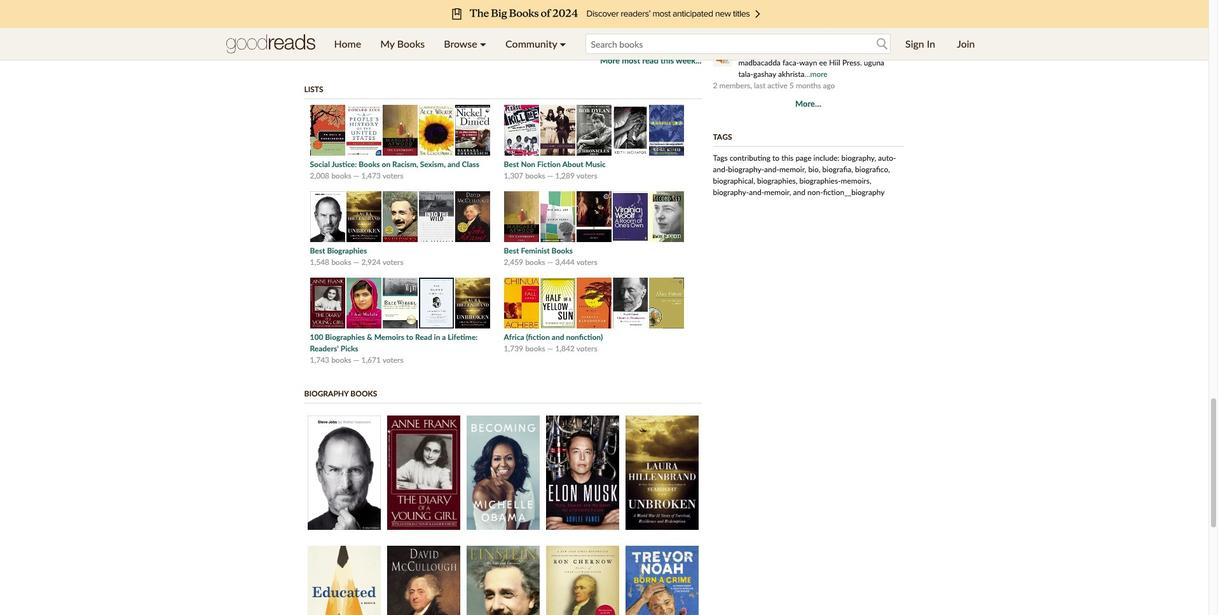 Task type: locate. For each thing, give the bounding box(es) containing it.
hiil press image
[[713, 48, 732, 67]]

last down gashay
[[754, 81, 766, 90]]

more… link
[[713, 98, 904, 109]]

…more up press
[[751, 2, 774, 11]]

2 up waa
[[790, 13, 794, 23]]

biographies up picks
[[325, 333, 365, 342]]

members, down tala- in the right of the page
[[720, 81, 752, 90]]

voters down 100 biographies & memoirs to read in a lifetime: readers' picks link
[[383, 356, 404, 365]]

and- up biographies,
[[765, 165, 780, 174]]

ago up aasaastay
[[823, 13, 835, 23]]

community ▾
[[506, 38, 566, 50]]

1 horizontal spatial hiil
[[830, 58, 841, 67]]

the color purple by alice walker image
[[419, 105, 454, 156]]

the handmaid's tale by margaret atwood image
[[383, 105, 418, 156], [504, 192, 539, 242]]

the bell jar by sylvia plath image
[[540, 192, 575, 242]]

1 members, from the top
[[720, 13, 752, 23]]

last inside …more 6 members,       last active 2 months ago
[[754, 13, 766, 23]]

hiil right ee
[[830, 58, 841, 67]]

▾ for browse ▾
[[480, 38, 487, 50]]

…more
[[751, 2, 774, 11], [805, 69, 828, 79]]

0 vertical spatial ago
[[823, 13, 835, 23]]

active up waa
[[768, 13, 788, 23]]

and- down biographies,
[[749, 187, 765, 197]]

1 vertical spatial and
[[793, 187, 806, 197]]

months for 5
[[796, 81, 821, 90]]

to left read
[[406, 333, 414, 342]]

sign in link
[[896, 28, 945, 60]]

and inside social justice: books on racism, sexism, and class 2,008 books     —     1,473 voters
[[448, 160, 460, 169]]

▾ for community ▾
[[560, 38, 566, 50]]

months
[[796, 13, 821, 23], [796, 81, 821, 90]]

to kill a mockingbird by harper lee image
[[310, 105, 345, 156]]

biographies up the 2,924
[[327, 246, 367, 256]]

2 inside the …more 2 members,       last active 5 months ago
[[713, 81, 718, 90]]

last up press
[[754, 13, 766, 23]]

voters inside social justice: books on racism, sexism, and class 2,008 books     —     1,473 voters
[[383, 171, 404, 181]]

0 vertical spatial memoir,
[[780, 165, 807, 174]]

0 horizontal spatial hiil
[[713, 34, 730, 45]]

0 horizontal spatial to
[[406, 333, 414, 342]]

press
[[732, 34, 756, 45]]

the diary of a young girl by anne frank image
[[310, 278, 345, 329]]

jane eyre by charlotte brontë image
[[577, 192, 612, 242]]

0 vertical spatial …more link
[[751, 2, 774, 11]]

ago
[[823, 13, 835, 23], [823, 81, 835, 90]]

1 horizontal spatial unbroken by laura hillenbrand image
[[455, 278, 490, 329]]

biografico,
[[855, 165, 890, 174]]

1 tags from the top
[[713, 132, 732, 142]]

last for 5
[[754, 81, 766, 90]]

voters down social justice: books on racism, sexism, and class link at the left top of page
[[383, 171, 404, 181]]

this for page
[[782, 153, 794, 163]]

aasaastay
[[824, 46, 856, 56]]

0 vertical spatial biographies
[[327, 246, 367, 256]]

— left 3,444
[[548, 258, 554, 267]]

a room of one's own by virginia woolf image
[[613, 192, 648, 242]]

waa
[[777, 46, 791, 56]]

non
[[521, 160, 536, 169]]

non-
[[808, 187, 823, 197]]

voters down music
[[577, 171, 598, 181]]

1 vertical spatial the handmaid's tale by margaret atwood image
[[504, 192, 539, 242]]

best inside best biographies 1,548 books     —     2,924 voters
[[310, 246, 325, 256]]

months right "5"
[[796, 81, 821, 90]]

— inside social justice: books on racism, sexism, and class 2,008 books     —     1,473 voters
[[354, 171, 360, 181]]

chronicles, volume one by bob dylan image
[[577, 105, 612, 156]]

0 horizontal spatial …more link
[[751, 2, 774, 11]]

and inside the tags contributing to this page include: biography, auto- and-biography-and-memoir, bio, biografia, biografico, biographical, biographies, biographies-memoirs, biography-and-memoir, and non-fiction__biography
[[793, 187, 806, 197]]

0 horizontal spatial …more
[[751, 2, 774, 11]]

biography-
[[728, 165, 765, 174], [713, 187, 749, 197]]

voters inside africa (fiction and nonfiction) 1,739 books     —     1,842 voters
[[577, 344, 598, 354]]

tags for tags
[[713, 132, 732, 142]]

1,473
[[362, 171, 381, 181]]

2 vertical spatial and
[[552, 333, 564, 342]]

voters inside best biographies 1,548 books     —     2,924 voters
[[383, 258, 404, 267]]

2 months from the top
[[796, 81, 821, 90]]

biography books link
[[304, 389, 377, 399]]

press.
[[843, 58, 862, 67]]

0 horizontal spatial 2
[[713, 81, 718, 90]]

voters right 3,444
[[577, 258, 598, 267]]

more
[[600, 55, 620, 66]]

unbroken by laura hillenbrand image up lifetime:
[[455, 278, 490, 329]]

1 months from the top
[[796, 13, 821, 23]]

— inside 100 biographies & memoirs to read in a lifetime: readers' picks 1,743 books     —     1,671 voters
[[354, 356, 360, 365]]

social justice: books on racism, sexism, and class 2,008 books     —     1,473 voters
[[310, 160, 480, 181]]

this right read
[[661, 55, 674, 66]]

▾ inside 'popup button'
[[560, 38, 566, 50]]

books down feminist
[[525, 258, 546, 267]]

join link
[[948, 28, 985, 60]]

last inside the …more 2 members,       last active 5 months ago
[[754, 81, 766, 90]]

active
[[768, 13, 788, 23], [768, 81, 788, 90]]

cry, the beloved country by alan paton image
[[649, 278, 684, 329]]

1 vertical spatial this
[[782, 153, 794, 163]]

ee
[[819, 58, 828, 67]]

0 vertical spatial …more
[[751, 2, 774, 11]]

i survived capitalism and all i got was this lousy t-shirt: everything i wish i never had to learn about money image
[[467, 0, 540, 45]]

biographies inside 100 biographies & memoirs to read in a lifetime: readers' picks 1,743 books     —     1,671 voters
[[325, 333, 365, 342]]

and inside africa (fiction and nonfiction) 1,739 books     —     1,842 voters
[[552, 333, 564, 342]]

biographies
[[327, 246, 367, 256], [325, 333, 365, 342]]

in
[[434, 333, 440, 342]]

…more link down ee
[[805, 69, 828, 79]]

1 ago from the top
[[823, 13, 835, 23]]

active left "5"
[[768, 81, 788, 90]]

2 down the hiil press image
[[713, 81, 718, 90]]

…more for 5
[[805, 69, 828, 79]]

1 horizontal spatial this
[[782, 153, 794, 163]]

on
[[382, 160, 391, 169]]

1 horizontal spatial to
[[773, 153, 780, 163]]

0 vertical spatial hiil
[[713, 34, 730, 45]]

1 vertical spatial ago
[[823, 81, 835, 90]]

0 vertical spatial last
[[754, 13, 766, 23]]

best up '1,307'
[[504, 160, 519, 169]]

and up 1,842 at left bottom
[[552, 333, 564, 342]]

tags for tags contributing to this page include: biography, auto- and-biography-and-memoir, bio, biografia, biografico, biographical, biographies, biographies-memoirs, biography-and-memoir, and non-fiction__biography
[[713, 153, 728, 163]]

africa (fiction and nonfiction) 1,739 books     —     1,842 voters
[[504, 333, 603, 354]]

community ▾ button
[[496, 28, 576, 60]]

books down justice:
[[331, 171, 352, 181]]

1 ▾ from the left
[[480, 38, 487, 50]]

educated image
[[308, 546, 381, 616]]

active inside …more 6 members,       last active 2 months ago
[[768, 13, 788, 23]]

1 horizontal spatial ▾
[[560, 38, 566, 50]]

…more 2 members,       last active 5 months ago
[[713, 69, 835, 90]]

members, inside the …more 2 members,       last active 5 months ago
[[720, 81, 752, 90]]

▾ right community
[[560, 38, 566, 50]]

biography- down biographical, on the right of page
[[713, 187, 749, 197]]

ago inside …more 6 members,       last active 2 months ago
[[823, 13, 835, 23]]

books
[[331, 171, 352, 181], [525, 171, 546, 181], [331, 258, 352, 267], [525, 258, 546, 267], [525, 344, 546, 354], [331, 356, 352, 365]]

the handmaid's tale by margaret atwood image up social justice: books on racism, sexism, and class link at the left top of page
[[383, 105, 418, 156]]

1 active from the top
[[768, 13, 788, 23]]

ago for …more 2 members,       last active 5 months ago
[[823, 81, 835, 90]]

ago inside the …more 2 members,       last active 5 months ago
[[823, 81, 835, 90]]

books up 3,444
[[552, 246, 573, 256]]

to up biographies,
[[773, 153, 780, 163]]

0 vertical spatial tags
[[713, 132, 732, 142]]

members, for 2
[[720, 81, 752, 90]]

— down picks
[[354, 356, 360, 365]]

2 members, from the top
[[720, 81, 752, 90]]

hiil up the hiil press image
[[713, 34, 730, 45]]

more most read this week...
[[600, 55, 702, 66]]

— left 1,473
[[354, 171, 360, 181]]

1 vertical spatial active
[[768, 81, 788, 90]]

2 horizontal spatial and
[[793, 187, 806, 197]]

biography- down contributing
[[728, 165, 765, 174]]

0 vertical spatial members,
[[720, 13, 752, 23]]

0 vertical spatial 2
[[790, 13, 794, 23]]

best up 2,459
[[504, 246, 519, 256]]

2
[[790, 13, 794, 23], [713, 81, 718, 90]]

books right my
[[397, 38, 425, 50]]

— down fiction
[[548, 171, 554, 181]]

1 horizontal spatial …more link
[[805, 69, 828, 79]]

1 vertical spatial unbroken by laura hillenbrand image
[[455, 278, 490, 329]]

100 biographies & memoirs to read in a lifetime: readers' picks 1,743 books     —     1,671 voters
[[310, 333, 478, 365]]

1 last from the top
[[754, 13, 766, 23]]

hiil press
[[713, 34, 756, 45]]

members, inside …more 6 members,       last active 2 months ago
[[720, 13, 752, 23]]

books down (fiction
[[525, 344, 546, 354]]

2 ▾ from the left
[[560, 38, 566, 50]]

—
[[354, 171, 360, 181], [548, 171, 554, 181], [354, 258, 360, 267], [548, 258, 554, 267], [548, 344, 554, 354], [354, 356, 360, 365]]

1 vertical spatial to
[[406, 333, 414, 342]]

menu
[[325, 28, 576, 60]]

week...
[[676, 55, 702, 66]]

the handmaid's tale by margaret atwood image left the bell jar by sylvia plath image
[[504, 192, 539, 242]]

2 last from the top
[[754, 81, 766, 90]]

unbroken by laura hillenbrand image right steve jobs by walter isaacson image
[[346, 192, 381, 242]]

…more inside …more 6 members,       last active 2 months ago
[[751, 2, 774, 11]]

1 horizontal spatial 2
[[790, 13, 794, 23]]

best inside best non fiction about music 1,307 books     —     1,289 voters
[[504, 160, 519, 169]]

months up group
[[796, 13, 821, 23]]

0 vertical spatial biography-
[[728, 165, 765, 174]]

best biographies link
[[310, 246, 367, 256]]

0 vertical spatial active
[[768, 13, 788, 23]]

1 vertical spatial last
[[754, 81, 766, 90]]

1,743
[[310, 356, 330, 365]]

biographies for &
[[325, 333, 365, 342]]

— inside best non fiction about music 1,307 books     —     1,289 voters
[[548, 171, 554, 181]]

2 active from the top
[[768, 81, 788, 90]]

memoir, down biographies,
[[765, 187, 792, 197]]

and left non-
[[793, 187, 806, 197]]

0 horizontal spatial unbroken by laura hillenbrand image
[[346, 192, 381, 242]]

memoirs
[[374, 333, 404, 342]]

social
[[310, 160, 330, 169]]

1 vertical spatial …more
[[805, 69, 828, 79]]

voters down nonfiction)
[[577, 344, 598, 354]]

books up 1,473
[[359, 160, 380, 169]]

the glass castle by jeannette walls image
[[419, 278, 454, 329]]

2,008
[[310, 171, 330, 181]]

Search books text field
[[585, 34, 891, 54]]

members,
[[720, 13, 752, 23], [720, 81, 752, 90]]

voters
[[383, 171, 404, 181], [577, 171, 598, 181], [383, 258, 404, 267], [577, 258, 598, 267], [577, 344, 598, 354], [383, 356, 404, 365]]

1 vertical spatial biographies
[[325, 333, 365, 342]]

…more inside the …more 2 members,       last active 5 months ago
[[805, 69, 828, 79]]

biographies,
[[757, 176, 798, 186]]

john adams image
[[387, 546, 460, 616]]

books down best biographies link at the top left of the page
[[331, 258, 352, 267]]

0 horizontal spatial this
[[661, 55, 674, 66]]

books down picks
[[331, 356, 352, 365]]

1 horizontal spatial …more
[[805, 69, 828, 79]]

last for 2
[[754, 13, 766, 23]]

this left page
[[782, 153, 794, 163]]

1 vertical spatial months
[[796, 81, 821, 90]]

lists link
[[304, 85, 324, 94]]

0 vertical spatial the handmaid's tale by margaret atwood image
[[383, 105, 418, 156]]

…more link up press
[[751, 2, 774, 11]]

browse
[[444, 38, 477, 50]]

0 vertical spatial to
[[773, 153, 780, 163]]

alexander hamilton image
[[546, 546, 619, 616]]

heart of darkness by joseph conrad image
[[613, 278, 648, 329]]

1,842
[[556, 344, 575, 354]]

members, right 6
[[720, 13, 752, 23]]

0 horizontal spatial and
[[448, 160, 460, 169]]

best biographies 1,548 books     —     2,924 voters
[[310, 246, 404, 267]]

tags up biographical, on the right of page
[[713, 153, 728, 163]]

best for best non fiction about music 1,307 books     —     1,289 voters
[[504, 160, 519, 169]]

1,307
[[504, 171, 524, 181]]

— down africa (fiction and nonfiction) 'link'
[[548, 344, 554, 354]]

ago down ee
[[823, 81, 835, 90]]

1 vertical spatial hiil
[[830, 58, 841, 67]]

to inside 100 biographies & memoirs to read in a lifetime: readers' picks 1,743 books     —     1,671 voters
[[406, 333, 414, 342]]

home
[[334, 38, 361, 50]]

home link
[[325, 28, 371, 60]]

2 tags from the top
[[713, 153, 728, 163]]

and left "class"
[[448, 160, 460, 169]]

books inside social justice: books on racism, sexism, and class 2,008 books     —     1,473 voters
[[331, 171, 352, 181]]

books down non
[[525, 171, 546, 181]]

voters inside 100 biographies & memoirs to read in a lifetime: readers' picks 1,743 books     —     1,671 voters
[[383, 356, 404, 365]]

biographical,
[[713, 176, 756, 186]]

…more down ee
[[805, 69, 828, 79]]

hiil
[[713, 34, 730, 45], [830, 58, 841, 67]]

months inside …more 6 members,       last active 2 months ago
[[796, 13, 821, 23]]

this inside the tags contributing to this page include: biography, auto- and-biography-and-memoir, bio, biografia, biografico, biographical, biographies, biographies-memoirs, biography-and-memoir, and non-fiction__biography
[[782, 153, 794, 163]]

unbroken: a world war ii story of survival, resilience and redemption image
[[626, 416, 699, 531]]

active inside the …more 2 members,       last active 5 months ago
[[768, 81, 788, 90]]

— left the 2,924
[[354, 258, 360, 267]]

voters right the 2,924
[[383, 258, 404, 267]]

biography books
[[304, 389, 377, 399]]

1 vertical spatial biography-
[[713, 187, 749, 197]]

active for 5
[[768, 81, 788, 90]]

2 ago from the top
[[823, 81, 835, 90]]

0 vertical spatial and
[[448, 160, 460, 169]]

— inside best feminist books 2,459 books     —     3,444 voters
[[548, 258, 554, 267]]

0 vertical spatial months
[[796, 13, 821, 23]]

worthy image
[[308, 0, 381, 45]]

best inside best feminist books 2,459 books     —     3,444 voters
[[504, 246, 519, 256]]

unbroken by laura hillenbrand image
[[346, 192, 381, 242], [455, 278, 490, 329]]

group kani waa group ay aasaastay madbacadda faca-wayn ee hiil press. uguna tala-gashay akhrista
[[739, 46, 885, 79]]

▾ right browse
[[480, 38, 487, 50]]

months inside the …more 2 members,       last active 5 months ago
[[796, 81, 821, 90]]

tags up contributing
[[713, 132, 732, 142]]

tags inside the tags contributing to this page include: biography, auto- and-biography-and-memoir, bio, biografia, biografico, biographical, biographies, biographies-memoirs, biography-and-memoir, and non-fiction__biography
[[713, 153, 728, 163]]

voters inside best feminist books 2,459 books     —     3,444 voters
[[577, 258, 598, 267]]

0 vertical spatial this
[[661, 55, 674, 66]]

▾ inside dropdown button
[[480, 38, 487, 50]]

biographies inside best biographies 1,548 books     —     2,924 voters
[[327, 246, 367, 256]]

the diary of a young girl image
[[387, 416, 460, 531]]

(fiction
[[526, 333, 550, 342]]

1 vertical spatial 2
[[713, 81, 718, 90]]

best non fiction about music link
[[504, 160, 606, 169]]

and-
[[713, 165, 728, 174], [765, 165, 780, 174], [749, 187, 765, 197]]

and- up biographical, on the right of page
[[713, 165, 728, 174]]

ay
[[814, 46, 822, 56]]

1 horizontal spatial and
[[552, 333, 564, 342]]

hiil inside group kani waa group ay aasaastay madbacadda faca-wayn ee hiil press. uguna tala-gashay akhrista
[[830, 58, 841, 67]]

madbacadda
[[739, 58, 781, 67]]

1 vertical spatial tags
[[713, 153, 728, 163]]

1 vertical spatial members,
[[720, 81, 752, 90]]

6
[[713, 13, 718, 23]]

my books link
[[371, 28, 435, 60]]

0 horizontal spatial ▾
[[480, 38, 487, 50]]

memoir, down page
[[780, 165, 807, 174]]

to
[[773, 153, 780, 163], [406, 333, 414, 342]]

books inside menu
[[397, 38, 425, 50]]

best up 1,548
[[310, 246, 325, 256]]



Task type: describe. For each thing, give the bounding box(es) containing it.
group
[[793, 46, 812, 56]]

more…
[[796, 98, 822, 109]]

tags contributing to this page include: biography, auto- and-biography-and-memoir, bio, biografia, biografico, biographical, biographies, biographies-memoirs, biography-and-memoir, and non-fiction__biography
[[713, 153, 896, 197]]

lists
[[304, 85, 324, 94]]

menu containing home
[[325, 28, 576, 60]]

best for best feminist books 2,459 books     —     3,444 voters
[[504, 246, 519, 256]]

1 vertical spatial …more link
[[805, 69, 828, 79]]

…more 6 members,       last active 2 months ago
[[713, 2, 835, 23]]

best for best biographies 1,548 books     —     2,924 voters
[[310, 246, 325, 256]]

the most anticipated books of 2024 image
[[96, 0, 1113, 28]]

picks
[[341, 344, 359, 354]]

feminist
[[521, 246, 550, 256]]

hiil press link
[[713, 34, 756, 45]]

einstein: his life and universe image
[[467, 546, 540, 616]]

one in a millennial: on friendship, feelings, fangirls, and fitting in image
[[387, 0, 460, 45]]

biographies for 1,548
[[327, 246, 367, 256]]

about
[[563, 160, 584, 169]]

members, for 6
[[720, 13, 752, 23]]

memoirs,
[[841, 176, 872, 186]]

fiction
[[537, 160, 561, 169]]

things i should have said: family, fame, and figuring it out image
[[626, 0, 699, 45]]

bio,
[[809, 165, 821, 174]]

1,289
[[556, 171, 575, 181]]

1,739
[[504, 344, 524, 354]]

steve jobs image
[[308, 416, 381, 531]]

read
[[643, 55, 659, 66]]

biography,
[[842, 153, 877, 163]]

rental person who does nothing image
[[546, 0, 619, 45]]

browse ▾ button
[[435, 28, 496, 60]]

biography
[[304, 389, 349, 399]]

browse ▾
[[444, 38, 487, 50]]

best feminist books 2,459 books     —     3,444 voters
[[504, 246, 598, 267]]

sexism,
[[420, 160, 446, 169]]

join
[[957, 38, 975, 50]]

voters inside best non fiction about music 1,307 books     —     1,289 voters
[[577, 171, 598, 181]]

group
[[739, 46, 760, 56]]

best feminist books link
[[504, 246, 573, 256]]

becoming image
[[467, 416, 540, 531]]

africa (fiction and nonfiction) link
[[504, 333, 603, 342]]

life by keith richards image
[[613, 105, 648, 156]]

2,924
[[362, 258, 381, 267]]

contributing
[[730, 153, 771, 163]]

sign in
[[906, 38, 936, 50]]

kani
[[762, 46, 775, 56]]

einstein by walter isaacson image
[[383, 192, 418, 242]]

0 vertical spatial unbroken by laura hillenbrand image
[[346, 192, 381, 242]]

wayn
[[800, 58, 818, 67]]

books inside best non fiction about music 1,307 books     —     1,289 voters
[[525, 171, 546, 181]]

justice:
[[332, 160, 357, 169]]

more most read this week... link
[[600, 55, 702, 66]]

books inside social justice: books on racism, sexism, and class 2,008 books     —     1,473 voters
[[359, 160, 380, 169]]

born a crime: stories from a south african childhood image
[[626, 546, 699, 616]]

ago for …more 6 members,       last active 2 months ago
[[823, 13, 835, 23]]

this for week...
[[661, 55, 674, 66]]

into the wild by jon krakauer image
[[419, 192, 454, 242]]

uguna
[[864, 58, 885, 67]]

gashay
[[754, 69, 777, 79]]

nonfiction)
[[566, 333, 603, 342]]

social justice: books on racism, sexism, and class link
[[310, 160, 480, 169]]

3,444
[[556, 258, 575, 267]]

please kill me by legs mcneil image
[[504, 105, 539, 156]]

0 horizontal spatial the handmaid's tale by margaret atwood image
[[383, 105, 418, 156]]

john adams by david mccullough image
[[455, 192, 490, 242]]

the second sex by simone de beauvoir image
[[649, 192, 684, 242]]

elon musk: tesla, spacex, and the quest for a fantastic future image
[[546, 416, 619, 531]]

page
[[796, 153, 812, 163]]

readers'
[[310, 344, 339, 354]]

months for 2
[[796, 13, 821, 23]]

2,459
[[504, 258, 524, 267]]

the poisonwood bible by barbara kingsolver image
[[577, 278, 612, 329]]

most
[[622, 55, 641, 66]]

books inside best feminist books 2,459 books     —     3,444 voters
[[552, 246, 573, 256]]

…more for 2
[[751, 2, 774, 11]]

1 horizontal spatial the handmaid's tale by margaret atwood image
[[504, 192, 539, 242]]

steve jobs by walter isaacson image
[[310, 192, 345, 242]]

a
[[442, 333, 446, 342]]

in
[[927, 38, 936, 50]]

books down 1,671
[[351, 389, 377, 399]]

100
[[310, 333, 323, 342]]

active for 2
[[768, 13, 788, 23]]

faca-
[[783, 58, 800, 67]]

auto-
[[878, 153, 896, 163]]

tala-
[[739, 69, 754, 79]]

a people's history of the united states by howard zinn image
[[346, 105, 381, 156]]

i am malala by malala yousafzai image
[[346, 278, 381, 329]]

our band could be your life by michael azerrad image
[[649, 105, 684, 156]]

half of a yellow sun by chimamanda ngozi adichie image
[[540, 278, 575, 329]]

1 vertical spatial memoir,
[[765, 187, 792, 197]]

100 biographies & memoirs to read in a lifetime: readers' picks link
[[310, 333, 478, 354]]

biographies-
[[800, 176, 841, 186]]

night by elie wiesel image
[[383, 278, 418, 329]]

read
[[415, 333, 432, 342]]

books inside best feminist books 2,459 books     —     3,444 voters
[[525, 258, 546, 267]]

— inside africa (fiction and nonfiction) 1,739 books     —     1,842 voters
[[548, 344, 554, 354]]

just kids by patti smith image
[[540, 105, 575, 156]]

— inside best biographies 1,548 books     —     2,924 voters
[[354, 258, 360, 267]]

Search for books to add to your shelves search field
[[585, 34, 891, 54]]

books inside africa (fiction and nonfiction) 1,739 books     —     1,842 voters
[[525, 344, 546, 354]]

books inside 100 biographies & memoirs to read in a lifetime: readers' picks 1,743 books     —     1,671 voters
[[331, 356, 352, 365]]

things fall apart by chinua achebe image
[[504, 278, 539, 329]]

nickel and dimed by barbara ehrenreich image
[[455, 105, 490, 156]]

fiction__biography
[[823, 187, 885, 197]]

include:
[[814, 153, 840, 163]]

racism,
[[392, 160, 418, 169]]

community
[[506, 38, 557, 50]]

2 inside …more 6 members,       last active 2 months ago
[[790, 13, 794, 23]]

best non fiction about music 1,307 books     —     1,289 voters
[[504, 160, 606, 181]]

5
[[790, 81, 794, 90]]

my
[[380, 38, 395, 50]]

music
[[586, 160, 606, 169]]

1,671
[[362, 356, 381, 365]]

books inside best biographies 1,548 books     —     2,924 voters
[[331, 258, 352, 267]]

to inside the tags contributing to this page include: biography, auto- and-biography-and-memoir, bio, biografia, biografico, biographical, biographies, biographies-memoirs, biography-and-memoir, and non-fiction__biography
[[773, 153, 780, 163]]

lifetime:
[[448, 333, 478, 342]]

my books
[[380, 38, 425, 50]]

sign
[[906, 38, 925, 50]]

&
[[367, 333, 373, 342]]

akhrista
[[779, 69, 805, 79]]



Task type: vqa. For each thing, say whether or not it's contained in the screenshot.
the in the First Things First: Hip-Hop Ladies Who Changed the Game Nadirah Simmons
no



